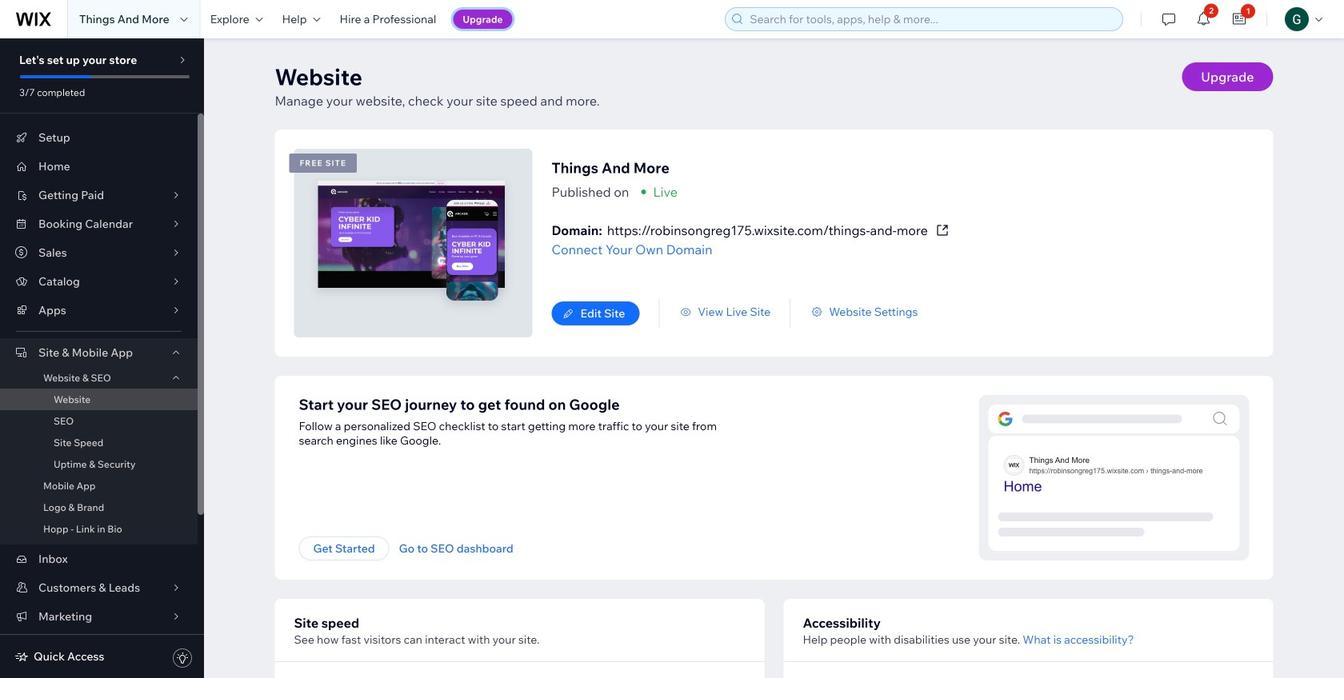 Task type: describe. For each thing, give the bounding box(es) containing it.
sidebar element
[[0, 38, 204, 678]]



Task type: locate. For each thing, give the bounding box(es) containing it.
Search for tools, apps, help & more... field
[[745, 8, 1118, 30]]



Task type: vqa. For each thing, say whether or not it's contained in the screenshot.
THE
no



